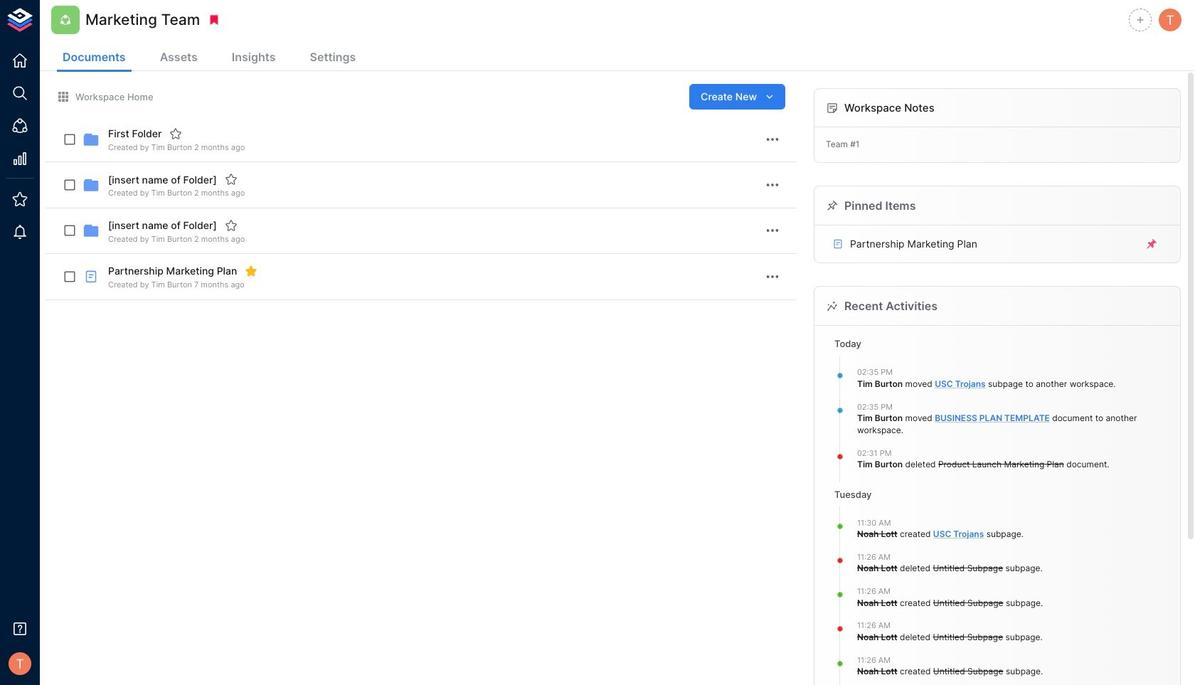 Task type: vqa. For each thing, say whether or not it's contained in the screenshot.
Remove Favorite 'image'
yes



Task type: locate. For each thing, give the bounding box(es) containing it.
favorite image
[[225, 173, 238, 186], [225, 219, 238, 232]]

2 favorite image from the top
[[225, 219, 238, 232]]

1 vertical spatial favorite image
[[225, 219, 238, 232]]

unpin image
[[1146, 238, 1159, 251]]

0 vertical spatial favorite image
[[225, 173, 238, 186]]



Task type: describe. For each thing, give the bounding box(es) containing it.
remove favorite image
[[245, 265, 258, 278]]

1 favorite image from the top
[[225, 173, 238, 186]]

favorite image
[[170, 127, 183, 140]]

remove bookmark image
[[208, 14, 221, 26]]



